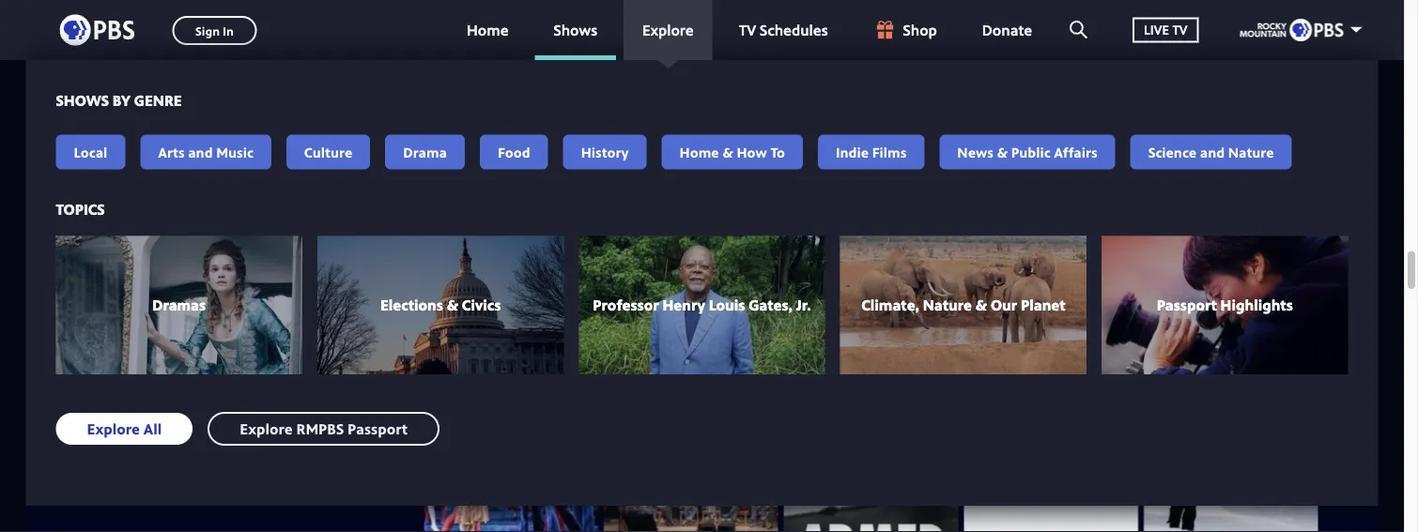 Task type: vqa. For each thing, say whether or not it's contained in the screenshot.
Harper
no



Task type: locate. For each thing, give the bounding box(es) containing it.
shows left by
[[56, 90, 109, 110]]

explore
[[643, 20, 694, 40], [87, 419, 140, 439], [240, 419, 293, 439]]

indie films
[[836, 142, 907, 161]]

science
[[1148, 142, 1197, 161]]

tv right live
[[1173, 21, 1188, 39]]

& right news
[[997, 142, 1008, 161]]

home left shows link
[[467, 20, 509, 40]]

how
[[737, 142, 767, 161]]

explore right shows link
[[643, 20, 694, 40]]

home link
[[448, 0, 527, 60]]

0 vertical spatial shows
[[554, 20, 597, 40]]

and right arts
[[188, 142, 213, 161]]

shows by genre
[[56, 90, 182, 110]]

&
[[722, 142, 733, 161], [997, 142, 1008, 161]]

home & how to link
[[662, 135, 803, 169]]

& for public
[[997, 142, 1008, 161]]

0 horizontal spatial explore
[[87, 419, 140, 439]]

science and nature link
[[1131, 135, 1292, 169]]

live
[[1144, 21, 1169, 39]]

and
[[188, 142, 213, 161], [1200, 142, 1225, 161]]

culture
[[304, 142, 352, 161]]

2 and from the left
[[1200, 142, 1225, 161]]

1 horizontal spatial explore
[[240, 419, 293, 439]]

1 horizontal spatial &
[[997, 142, 1008, 161]]

affairs
[[1054, 142, 1098, 161]]

genre
[[134, 90, 182, 110]]

shows right home link
[[554, 20, 597, 40]]

1 horizontal spatial tv
[[1173, 21, 1188, 39]]

science and nature
[[1148, 142, 1274, 161]]

rmpbs image
[[1240, 19, 1344, 41]]

tv left schedules
[[739, 20, 756, 40]]

tv schedules
[[739, 20, 828, 40]]

tv schedules link
[[720, 0, 847, 60]]

and left nature
[[1200, 142, 1225, 161]]

by
[[113, 90, 130, 110]]

shows
[[554, 20, 597, 40], [56, 90, 109, 110]]

history link
[[563, 135, 647, 169]]

and for science
[[1200, 142, 1225, 161]]

shows for shows by genre
[[56, 90, 109, 110]]

explore for explore rmpbs passport
[[240, 419, 293, 439]]

1 horizontal spatial and
[[1200, 142, 1225, 161]]

arts
[[158, 142, 185, 161]]

0 horizontal spatial &
[[722, 142, 733, 161]]

indie films link
[[818, 135, 925, 169]]

drama
[[403, 142, 447, 161]]

home left how
[[680, 142, 719, 161]]

1 & from the left
[[722, 142, 733, 161]]

explore for explore
[[643, 20, 694, 40]]

explore link
[[624, 0, 713, 60]]

home for home & how to
[[680, 142, 719, 161]]

2 horizontal spatial explore
[[643, 20, 694, 40]]

0 horizontal spatial shows
[[56, 90, 109, 110]]

1 horizontal spatial home
[[680, 142, 719, 161]]

1 horizontal spatial shows
[[554, 20, 597, 40]]

home
[[467, 20, 509, 40], [680, 142, 719, 161]]

1 and from the left
[[188, 142, 213, 161]]

explore left all
[[87, 419, 140, 439]]

culture link
[[286, 135, 370, 169]]

1 vertical spatial shows
[[56, 90, 109, 110]]

0 horizontal spatial and
[[188, 142, 213, 161]]

tv
[[739, 20, 756, 40], [1173, 21, 1188, 39]]

& left how
[[722, 142, 733, 161]]

explore left rmpbs
[[240, 419, 293, 439]]

shop link
[[854, 0, 956, 60]]

1 vertical spatial home
[[680, 142, 719, 161]]

2 & from the left
[[997, 142, 1008, 161]]

0 vertical spatial home
[[467, 20, 509, 40]]

0 horizontal spatial home
[[467, 20, 509, 40]]

all
[[144, 419, 162, 439]]



Task type: describe. For each thing, give the bounding box(es) containing it.
donate link
[[964, 0, 1051, 60]]

nature
[[1228, 142, 1274, 161]]

news & public affairs
[[957, 142, 1098, 161]]

rmpbs
[[296, 419, 344, 439]]

explore rmpbs passport link
[[208, 412, 440, 446]]

explore all
[[87, 419, 162, 439]]

news
[[957, 142, 994, 161]]

arts and music link
[[140, 135, 271, 169]]

shop
[[903, 20, 937, 40]]

donate
[[982, 20, 1032, 40]]

to
[[771, 142, 785, 161]]

films
[[872, 142, 907, 161]]

pbs image
[[60, 9, 135, 51]]

drama link
[[385, 135, 465, 169]]

local
[[74, 142, 107, 161]]

explore all link
[[56, 413, 193, 445]]

live tv link
[[1114, 0, 1218, 60]]

indie
[[836, 142, 869, 161]]

passport
[[348, 419, 408, 439]]

news & public affairs link
[[940, 135, 1115, 169]]

schedules
[[760, 20, 828, 40]]

food link
[[480, 135, 548, 169]]

local link
[[56, 135, 125, 169]]

explore for explore all
[[87, 419, 140, 439]]

arts and music
[[158, 142, 253, 161]]

music
[[216, 142, 253, 161]]

shows link
[[535, 0, 616, 60]]

food
[[498, 142, 530, 161]]

topics
[[56, 199, 105, 219]]

live tv
[[1144, 21, 1188, 39]]

home & how to
[[680, 142, 785, 161]]

& for how
[[722, 142, 733, 161]]

explore rmpbs passport
[[240, 419, 408, 439]]

search image
[[1070, 21, 1088, 39]]

history
[[581, 142, 629, 161]]

shows for shows
[[554, 20, 597, 40]]

home for home
[[467, 20, 509, 40]]

public
[[1011, 142, 1051, 161]]

and for arts
[[188, 142, 213, 161]]

0 horizontal spatial tv
[[739, 20, 756, 40]]



